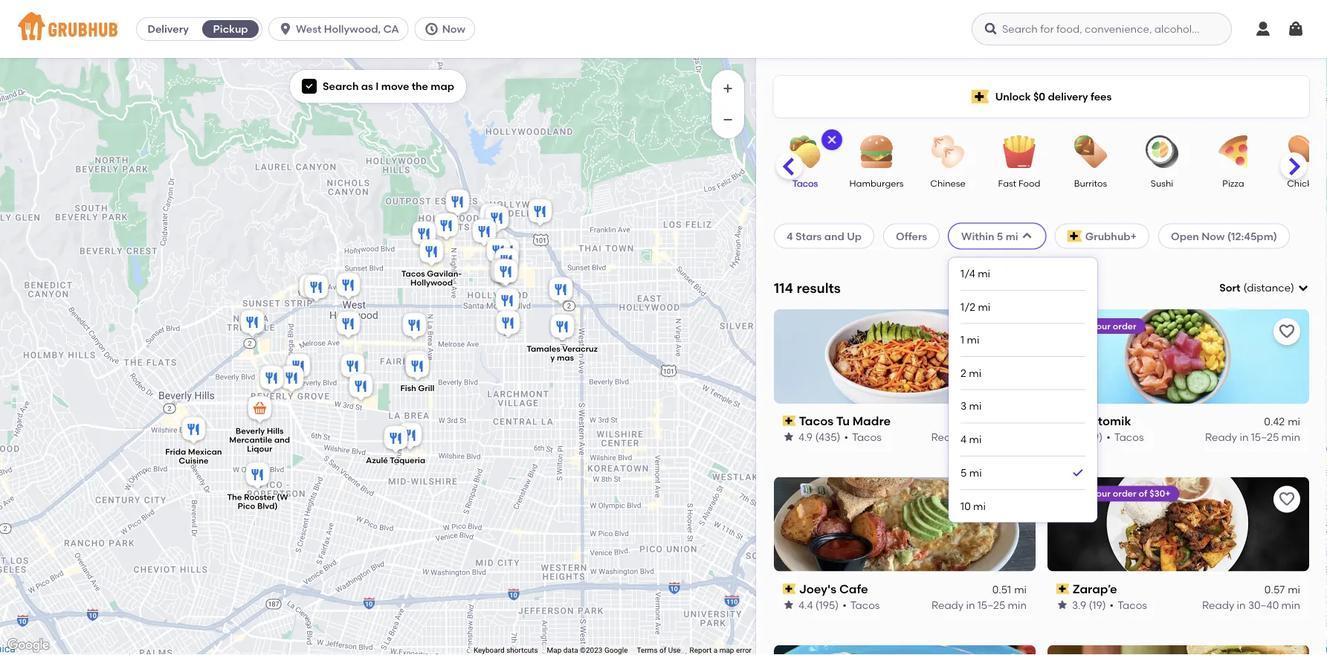 Task type: describe. For each thing, give the bounding box(es) containing it.
tacos down 'cafe'
[[850, 598, 880, 611]]

mercantile
[[229, 435, 272, 445]]

1
[[961, 334, 965, 346]]

• for joey's cafe
[[843, 598, 847, 611]]

chinese image
[[922, 135, 974, 168]]

0 horizontal spatial of
[[660, 646, 666, 655]]

google
[[604, 646, 628, 655]]

tacos up 4.9 (435)
[[799, 414, 834, 428]]

sort
[[1220, 281, 1241, 294]]

star icon image left 3.9
[[1057, 599, 1068, 611]]

• right (9)
[[1107, 430, 1111, 443]]

• for zarap'e
[[1110, 598, 1114, 611]]

zarape hollywood hills image
[[443, 187, 473, 220]]

mi for 1/2 mi
[[978, 301, 991, 313]]

tacos gavilan- hollywood
[[401, 269, 462, 288]]

west hollywood, ca
[[296, 23, 399, 35]]

benito's taco shop logo image
[[1048, 645, 1309, 655]]

fish grill
[[400, 383, 435, 393]]

benito's taco shop image
[[338, 351, 368, 384]]

map region
[[0, 0, 809, 655]]

(9) • tacos
[[1089, 430, 1144, 443]]

order for zarap'e
[[1113, 488, 1137, 499]]

(9)
[[1089, 430, 1103, 443]]

azulé
[[366, 456, 388, 466]]

sushi
[[1151, 178, 1173, 188]]

3 mi
[[961, 400, 982, 413]]

main navigation navigation
[[0, 0, 1327, 58]]

tacos neza image
[[432, 211, 461, 244]]

burritos image
[[1065, 135, 1117, 168]]

5 mi option
[[961, 457, 1086, 490]]

1 mi
[[961, 334, 980, 346]]

pickup button
[[199, 17, 262, 41]]

taco bell image
[[284, 351, 313, 384]]

report a map error link
[[690, 646, 752, 655]]

taqueria
[[390, 456, 425, 466]]

distance
[[1247, 281, 1291, 294]]

hills
[[267, 426, 284, 436]]

cuisine
[[179, 456, 209, 466]]

ready for tacos tu madre
[[931, 430, 963, 443]]

google image
[[4, 636, 53, 655]]

chipotle image
[[493, 236, 522, 269]]

y
[[551, 353, 555, 363]]

gavilan-
[[427, 269, 462, 279]]

pizza
[[1223, 178, 1244, 188]]

open
[[1171, 230, 1199, 242]]

offers
[[896, 230, 927, 242]]

subscription pass image for pokitomik
[[1057, 416, 1070, 426]]

azulé taqueria
[[366, 456, 425, 466]]

terms of use
[[637, 646, 681, 655]]

in for joey's cafe
[[966, 598, 975, 611]]

tacos inside tacos gavilan- hollywood
[[401, 269, 425, 279]]

the
[[412, 80, 428, 93]]

1/2 mi
[[961, 301, 991, 313]]

tacos right '(19)'
[[1118, 598, 1147, 611]]

mi for 0.12 mi
[[1014, 415, 1027, 428]]

(
[[1244, 281, 1247, 294]]

your for pokitomik
[[1092, 320, 1111, 331]]

burritos
[[1074, 178, 1107, 188]]

ready for pokitomik
[[1205, 430, 1237, 443]]

fast food image
[[993, 135, 1045, 168]]

4.4 (195)
[[799, 598, 839, 611]]

tacos image
[[779, 135, 831, 168]]

0.42 mi
[[1264, 415, 1300, 428]]

order for pokitomik
[[1113, 320, 1137, 331]]

tu
[[836, 414, 850, 428]]

$5 for zarap'e
[[1066, 488, 1076, 499]]

results
[[797, 280, 841, 296]]

within
[[961, 230, 995, 242]]

0.12
[[993, 415, 1011, 428]]

blvd)
[[257, 501, 278, 511]]

mi for 4 mi
[[969, 433, 982, 446]]

mi for 1 mi
[[967, 334, 980, 346]]

5 mi
[[961, 466, 982, 479]]

none field containing sort
[[1220, 280, 1309, 295]]

sugar taco image
[[400, 310, 429, 343]]

el zarape vine image
[[492, 246, 522, 278]]

la flama hollywood image
[[493, 308, 523, 341]]

frida
[[165, 447, 186, 457]]

1 vertical spatial svg image
[[1021, 230, 1033, 242]]

hamburgers image
[[851, 135, 903, 168]]

mi for 0.57 mi
[[1288, 583, 1300, 596]]

food
[[1019, 178, 1041, 188]]

mas
[[557, 353, 574, 363]]

unlock $0 delivery fees
[[995, 90, 1112, 103]]

hamburgers
[[849, 178, 904, 188]]

unlock
[[995, 90, 1031, 103]]

sort ( distance )
[[1220, 281, 1295, 294]]

sabor mexicano image
[[546, 275, 576, 307]]

4 for 4 mi
[[961, 433, 967, 446]]

)
[[1291, 281, 1295, 294]]

search as i move the map
[[323, 80, 454, 93]]

save this restaurant button for zarap'e
[[1274, 486, 1300, 513]]

terms
[[637, 646, 658, 655]]

report
[[690, 646, 712, 655]]

report a map error
[[690, 646, 752, 655]]

mi for 10 mi
[[973, 500, 986, 512]]

i
[[376, 80, 379, 93]]

4 stars and up
[[787, 230, 862, 242]]

min for zarap'e
[[1282, 598, 1300, 611]]

1 vertical spatial now
[[1202, 230, 1225, 242]]

0 vertical spatial and
[[824, 230, 845, 242]]

tamales veracruz y mas
[[527, 344, 598, 363]]

15–25 for pokitomik
[[1251, 430, 1279, 443]]

pico
[[238, 501, 255, 511]]

fish
[[400, 383, 416, 393]]

now inside 'button'
[[442, 23, 465, 35]]

zarap'e logo image
[[1048, 477, 1309, 572]]

within 5 mi
[[961, 230, 1018, 242]]

save this restaurant button for pokitomik
[[1274, 318, 1300, 345]]

grubhub plus flag logo image for grubhub+
[[1067, 230, 1082, 242]]

joey's cafe
[[799, 582, 868, 596]]

la villita cantina image
[[525, 197, 555, 229]]

2 vertical spatial svg image
[[1298, 282, 1309, 294]]

west
[[296, 23, 322, 35]]

chicken image
[[1279, 135, 1327, 168]]

stars
[[796, 230, 822, 242]]

move
[[381, 80, 409, 93]]

and inside "beverly hills mercantile and liqour frida mexican cuisine"
[[274, 435, 290, 445]]

0 horizontal spatial map
[[431, 80, 454, 93]]

cafe
[[839, 582, 868, 596]]

0.57
[[1265, 583, 1285, 596]]

fast
[[998, 178, 1017, 188]]

off for pokitomik
[[1078, 320, 1090, 331]]

tacos tu madre logo image
[[774, 309, 1036, 404]]

svg image inside west hollywood, ca button
[[278, 22, 293, 36]]

your for zarap'e
[[1092, 488, 1111, 499]]

joey's cafe image
[[302, 273, 331, 305]]

mi for 5 mi
[[969, 466, 982, 479]]

keyboard shortcuts button
[[474, 645, 538, 655]]

the 3rd stop image
[[257, 363, 287, 396]]

svg image inside now 'button'
[[424, 22, 439, 36]]

delivery
[[148, 23, 189, 35]]

zarap'e image
[[296, 272, 326, 304]]

$5 off your order of $30+
[[1066, 488, 1171, 499]]

in for zarap'e
[[1237, 598, 1246, 611]]

azulé taqueria image
[[381, 423, 411, 456]]

4.9
[[799, 430, 813, 443]]

2
[[961, 367, 967, 379]]

joey's
[[799, 582, 837, 596]]

doomie's nextmex image
[[487, 256, 517, 289]]

tamales
[[527, 344, 560, 354]]

beverly
[[236, 426, 265, 436]]

search
[[323, 80, 359, 93]]

cactus taqueria #1 image
[[493, 286, 522, 319]]

0 horizontal spatial svg image
[[826, 134, 838, 146]]

tacos tu madre image
[[333, 270, 363, 303]]

min for joey's cafe
[[1008, 598, 1027, 611]]

save this restaurant image
[[1278, 491, 1296, 508]]

114 results
[[774, 280, 841, 296]]

4 mi
[[961, 433, 982, 446]]



Task type: vqa. For each thing, say whether or not it's contained in the screenshot.
Checkout
no



Task type: locate. For each thing, give the bounding box(es) containing it.
and left up
[[824, 230, 845, 242]]

tacos gavilan-hollywood image
[[417, 237, 447, 270]]

mi for 0.51 mi
[[1014, 583, 1027, 596]]

mi right within
[[1006, 230, 1018, 242]]

data
[[563, 646, 578, 655]]

grubhub plus flag logo image
[[972, 90, 989, 104], [1067, 230, 1082, 242]]

ready in 15–25 min for joey's cafe
[[932, 598, 1027, 611]]

0 horizontal spatial grubhub plus flag logo image
[[972, 90, 989, 104]]

grubhub+
[[1085, 230, 1137, 242]]

1 order from the top
[[1113, 320, 1137, 331]]

4.4
[[799, 598, 813, 611]]

1 vertical spatial of
[[660, 646, 666, 655]]

1 $5 from the top
[[1066, 320, 1076, 331]]

los burritos image
[[470, 217, 499, 249]]

1 vertical spatial grubhub plus flag logo image
[[1067, 230, 1082, 242]]

mi for 1/4 mi
[[978, 267, 990, 280]]

0.57 mi
[[1265, 583, 1300, 596]]

0 vertical spatial subscription pass image
[[1057, 416, 1070, 426]]

mi for 2 mi
[[969, 367, 982, 379]]

5 up 10
[[961, 466, 967, 479]]

• tacos for tu
[[844, 430, 882, 443]]

$5
[[1066, 320, 1076, 331], [1066, 488, 1076, 499]]

save this restaurant image
[[1005, 323, 1022, 340], [1278, 323, 1296, 340]]

min for tacos tu madre
[[1008, 430, 1027, 443]]

0 vertical spatial order
[[1113, 320, 1137, 331]]

use
[[668, 646, 681, 655]]

delivery
[[1048, 90, 1088, 103]]

(435)
[[815, 430, 841, 443]]

map right the
[[431, 80, 454, 93]]

mi down 3 mi
[[969, 433, 982, 446]]

grubhub plus flag logo image left the unlock
[[972, 90, 989, 104]]

asparagus pizza image
[[477, 201, 507, 234]]

• right '(19)'
[[1110, 598, 1114, 611]]

mi right 0.12
[[1014, 415, 1027, 428]]

mi right '1'
[[967, 334, 980, 346]]

la numero uno image
[[491, 257, 521, 290]]

subscription pass image for tacos tu madre
[[783, 416, 796, 426]]

• tacos for cafe
[[843, 598, 880, 611]]

grubhub plus flag logo image for unlock $0 delivery fees
[[972, 90, 989, 104]]

subscription pass image for joey's cafe
[[783, 584, 796, 594]]

1/4 mi
[[961, 267, 990, 280]]

pokitomik image
[[333, 309, 363, 342]]

subscription pass image left pokitomik
[[1057, 416, 1070, 426]]

2 save this restaurant image from the left
[[1278, 323, 1296, 340]]

min down 0.42 mi
[[1282, 430, 1300, 443]]

0 horizontal spatial 5
[[961, 466, 967, 479]]

subscription pass image left tu
[[783, 416, 796, 426]]

1 vertical spatial 5
[[961, 466, 967, 479]]

tacos down tacos image
[[793, 178, 818, 188]]

plus icon image
[[721, 81, 735, 96]]

hollywood
[[410, 278, 453, 288]]

1 horizontal spatial 5
[[997, 230, 1003, 242]]

svg image
[[826, 134, 838, 146], [1021, 230, 1033, 242], [1298, 282, 1309, 294]]

order
[[1113, 320, 1137, 331], [1113, 488, 1137, 499]]

1 vertical spatial off
[[1078, 488, 1090, 499]]

fast food
[[998, 178, 1041, 188]]

0 horizontal spatial 15–25
[[978, 598, 1005, 611]]

svg image right )
[[1298, 282, 1309, 294]]

taco star image
[[409, 219, 439, 252]]

save this restaurant image right 1 mi on the right of page
[[1005, 323, 1022, 340]]

subscription pass image left zarap'e
[[1057, 584, 1070, 594]]

1 horizontal spatial and
[[824, 230, 845, 242]]

liqour
[[247, 444, 272, 454]]

0 vertical spatial 15–25
[[1251, 430, 1279, 443]]

• right (195)
[[843, 598, 847, 611]]

$30+
[[1150, 488, 1171, 499]]

up
[[847, 230, 862, 242]]

1 off from the top
[[1078, 320, 1090, 331]]

5
[[997, 230, 1003, 242], [961, 466, 967, 479]]

save this restaurant image down )
[[1278, 323, 1296, 340]]

0.51 mi
[[992, 583, 1027, 596]]

ready in 15–25 min
[[1205, 430, 1300, 443], [932, 598, 1027, 611]]

the rooster (w pico blvd) image
[[243, 460, 273, 493]]

star icon image left 4.4
[[783, 599, 795, 611]]

©2023
[[580, 646, 603, 655]]

None field
[[1220, 280, 1309, 295]]

mi right the 0.57 at the bottom of page
[[1288, 583, 1300, 596]]

of left $30+
[[1139, 488, 1148, 499]]

0 vertical spatial svg image
[[826, 134, 838, 146]]

now right ca
[[442, 23, 465, 35]]

1 save this restaurant image from the left
[[1005, 323, 1022, 340]]

2 mi
[[961, 367, 982, 379]]

zarap'e
[[1073, 582, 1117, 596]]

tacos left gavilan-
[[401, 269, 425, 279]]

check icon image
[[1071, 466, 1086, 480]]

15–25 down 0.51
[[978, 598, 1005, 611]]

sugar taco logo image
[[774, 645, 1036, 655]]

1 subscription pass image from the top
[[1057, 416, 1070, 426]]

ready for joey's cafe
[[932, 598, 964, 611]]

(12:45pm)
[[1227, 230, 1277, 242]]

1 vertical spatial subscription pass image
[[783, 584, 796, 594]]

subscription pass image
[[1057, 416, 1070, 426], [1057, 584, 1070, 594]]

3.9
[[1072, 598, 1086, 611]]

10
[[961, 500, 971, 512]]

1 horizontal spatial now
[[1202, 230, 1225, 242]]

4 for 4 stars and up
[[787, 230, 793, 242]]

1 vertical spatial your
[[1092, 488, 1111, 499]]

in for pokitomik
[[1240, 430, 1249, 443]]

0 vertical spatial off
[[1078, 320, 1090, 331]]

1 vertical spatial $5
[[1066, 488, 1076, 499]]

mi up the 10 mi
[[969, 466, 982, 479]]

marmalade cafe (farmers market) image
[[346, 371, 376, 404]]

tacos tu madre
[[799, 414, 891, 428]]

joey's cafe logo image
[[774, 477, 1036, 572]]

1 vertical spatial map
[[720, 646, 734, 655]]

• tacos
[[844, 430, 882, 443], [843, 598, 880, 611], [1110, 598, 1147, 611]]

1 horizontal spatial of
[[1139, 488, 1148, 499]]

ca
[[383, 23, 399, 35]]

0.42
[[1264, 415, 1285, 428]]

subscription pass image for zarap'e
[[1057, 584, 1070, 594]]

1 horizontal spatial grubhub plus flag logo image
[[1067, 230, 1082, 242]]

1 horizontal spatial svg image
[[1021, 230, 1033, 242]]

beverly hills mercantile and liqour image
[[245, 394, 275, 426]]

4 left 10–20
[[961, 433, 967, 446]]

1 vertical spatial subscription pass image
[[1057, 584, 1070, 594]]

el cartel image
[[395, 420, 425, 453]]

Search for food, convenience, alcohol... search field
[[972, 13, 1232, 45]]

svg image left 'hamburgers' image
[[826, 134, 838, 146]]

min for pokitomik
[[1282, 430, 1300, 443]]

pizza image
[[1208, 135, 1260, 168]]

ready in 30–40 min
[[1202, 598, 1300, 611]]

4
[[787, 230, 793, 242], [961, 433, 967, 446]]

1 subscription pass image from the top
[[783, 416, 796, 426]]

0 vertical spatial now
[[442, 23, 465, 35]]

(195)
[[816, 598, 839, 611]]

4.9 (435)
[[799, 430, 841, 443]]

0 horizontal spatial ready in 15–25 min
[[932, 598, 1027, 611]]

114
[[774, 280, 793, 296]]

rooster
[[244, 492, 275, 502]]

• tacos down 'cafe'
[[843, 598, 880, 611]]

2 subscription pass image from the top
[[783, 584, 796, 594]]

2 order from the top
[[1113, 488, 1137, 499]]

mi right 1/4
[[978, 267, 990, 280]]

keyboard shortcuts
[[474, 646, 538, 655]]

ready in 15–25 min for pokitomik
[[1205, 430, 1300, 443]]

$0
[[1033, 90, 1046, 103]]

0 horizontal spatial and
[[274, 435, 290, 445]]

1 horizontal spatial ready in 15–25 min
[[1205, 430, 1300, 443]]

15–25
[[1251, 430, 1279, 443], [978, 598, 1005, 611]]

1 vertical spatial order
[[1113, 488, 1137, 499]]

fish grill image
[[403, 351, 432, 384]]

subscription pass image
[[783, 416, 796, 426], [783, 584, 796, 594]]

1 vertical spatial and
[[274, 435, 290, 445]]

30–40
[[1248, 598, 1279, 611]]

list box containing 1/4 mi
[[961, 258, 1086, 523]]

0 vertical spatial grubhub plus flag logo image
[[972, 90, 989, 104]]

grill
[[418, 383, 435, 393]]

subscription pass image left joey's
[[783, 584, 796, 594]]

1 horizontal spatial map
[[720, 646, 734, 655]]

0 vertical spatial of
[[1139, 488, 1148, 499]]

• tacos down 'madre'
[[844, 430, 882, 443]]

baja fresh image
[[277, 363, 307, 396]]

mi right 0.51
[[1014, 583, 1027, 596]]

min down 0.57 mi
[[1282, 598, 1300, 611]]

2 $5 from the top
[[1066, 488, 1076, 499]]

0 vertical spatial $5
[[1066, 320, 1076, 331]]

tamales veracruz y mas image
[[548, 312, 577, 345]]

$5 off your order
[[1066, 320, 1137, 331]]

2 off from the top
[[1078, 488, 1090, 499]]

shortcuts
[[506, 646, 538, 655]]

and right liqour
[[274, 435, 290, 445]]

el delicioso mexican and american food image
[[489, 257, 519, 290]]

0 vertical spatial your
[[1092, 320, 1111, 331]]

pokitomik
[[1073, 414, 1131, 428]]

a
[[714, 646, 718, 655]]

mi right "3"
[[969, 400, 982, 413]]

0 horizontal spatial save this restaurant image
[[1005, 323, 1022, 340]]

1 horizontal spatial save this restaurant image
[[1278, 323, 1296, 340]]

off for zarap'e
[[1078, 488, 1090, 499]]

map right "a"
[[720, 646, 734, 655]]

2 horizontal spatial svg image
[[1298, 282, 1309, 294]]

2 subscription pass image from the top
[[1057, 584, 1070, 594]]

mi for 3 mi
[[969, 400, 982, 413]]

seaside burritos and tacos image
[[482, 203, 512, 236]]

• down "tacos tu madre"
[[844, 430, 848, 443]]

min down 0.12 mi
[[1008, 430, 1027, 443]]

1 vertical spatial 15–25
[[978, 598, 1005, 611]]

chicken
[[1287, 178, 1323, 188]]

mi right 0.42
[[1288, 415, 1300, 428]]

5 inside "option"
[[961, 466, 967, 479]]

0.12 mi
[[993, 415, 1027, 428]]

15–25 for joey's cafe
[[978, 598, 1005, 611]]

save this restaurant image inside button
[[1278, 323, 1296, 340]]

tacos down 'madre'
[[852, 430, 882, 443]]

2 your from the top
[[1092, 488, 1111, 499]]

frida mexican cuisine image
[[179, 415, 209, 447]]

0 horizontal spatial 4
[[787, 230, 793, 242]]

now button
[[415, 17, 481, 41]]

of left use
[[660, 646, 666, 655]]

pokitomik  logo image
[[1048, 309, 1309, 404]]

(w
[[277, 492, 288, 502]]

15–25 down 0.42
[[1251, 430, 1279, 443]]

as
[[361, 80, 373, 93]]

mi right 2 at bottom right
[[969, 367, 982, 379]]

svg image
[[1254, 20, 1272, 38], [1287, 20, 1305, 38], [278, 22, 293, 36], [424, 22, 439, 36], [984, 22, 999, 36], [305, 82, 314, 91]]

0 vertical spatial 5
[[997, 230, 1003, 242]]

west hollywood, ca button
[[269, 17, 415, 41]]

pickup
[[213, 23, 248, 35]]

1 your from the top
[[1092, 320, 1111, 331]]

• tacos right '(19)'
[[1110, 598, 1147, 611]]

beverly hills mercantile and liqour frida mexican cuisine
[[165, 426, 290, 466]]

in
[[966, 430, 975, 443], [1240, 430, 1249, 443], [966, 598, 975, 611], [1237, 598, 1246, 611]]

list box
[[961, 258, 1086, 523]]

in for tacos tu madre
[[966, 430, 975, 443]]

mexican
[[188, 447, 222, 457]]

sushi image
[[1136, 135, 1188, 168]]

1 vertical spatial ready in 15–25 min
[[932, 598, 1027, 611]]

your
[[1092, 320, 1111, 331], [1092, 488, 1111, 499]]

1 horizontal spatial 4
[[961, 433, 967, 446]]

star icon image for joey's
[[783, 599, 795, 611]]

minus icon image
[[721, 112, 735, 127]]

mi for 0.42 mi
[[1288, 415, 1300, 428]]

terms of use link
[[637, 646, 681, 655]]

star icon image
[[783, 431, 795, 443], [783, 599, 795, 611], [1057, 599, 1068, 611]]

error
[[736, 646, 752, 655]]

0 horizontal spatial now
[[442, 23, 465, 35]]

now right open
[[1202, 230, 1225, 242]]

tacos down pokitomik
[[1114, 430, 1144, 443]]

• for tacos tu madre
[[844, 430, 848, 443]]

5 right within
[[997, 230, 1003, 242]]

0 vertical spatial subscription pass image
[[783, 416, 796, 426]]

ready in 15–25 min down 0.42
[[1205, 430, 1300, 443]]

1 horizontal spatial 15–25
[[1251, 430, 1279, 443]]

the rooster (w pico blvd)
[[227, 492, 288, 511]]

now
[[442, 23, 465, 35], [1202, 230, 1225, 242]]

star icon image left 4.9
[[783, 431, 795, 443]]

star icon image for tacos
[[783, 431, 795, 443]]

4 left stars
[[787, 230, 793, 242]]

svg image right within 5 mi in the right top of the page
[[1021, 230, 1033, 242]]

tacos
[[793, 178, 818, 188], [401, 269, 425, 279], [799, 414, 834, 428], [852, 430, 882, 443], [1114, 430, 1144, 443], [850, 598, 880, 611], [1118, 598, 1147, 611]]

0 vertical spatial map
[[431, 80, 454, 93]]

más veggies vegan taqueria image
[[484, 236, 513, 269]]

1 vertical spatial 4
[[961, 433, 967, 446]]

0 vertical spatial ready in 15–25 min
[[1205, 430, 1300, 443]]

mi right 10
[[973, 500, 986, 512]]

1/2
[[961, 301, 976, 313]]

map
[[547, 646, 562, 655]]

0 vertical spatial 4
[[787, 230, 793, 242]]

mi inside "option"
[[969, 466, 982, 479]]

map
[[431, 80, 454, 93], [720, 646, 734, 655]]

stache west hollywood image
[[238, 307, 267, 340]]

10 mi
[[961, 500, 986, 512]]

(19)
[[1089, 598, 1106, 611]]

mi right 1/2
[[978, 301, 991, 313]]

hollywood,
[[324, 23, 381, 35]]

tacos 1986 beverly image
[[402, 348, 432, 381]]

ready for zarap'e
[[1202, 598, 1234, 611]]

$5 for pokitomik
[[1066, 320, 1076, 331]]

min down 0.51 mi
[[1008, 598, 1027, 611]]

ready in 15–25 min down 0.51
[[932, 598, 1027, 611]]

grubhub plus flag logo image left grubhub+
[[1067, 230, 1082, 242]]



